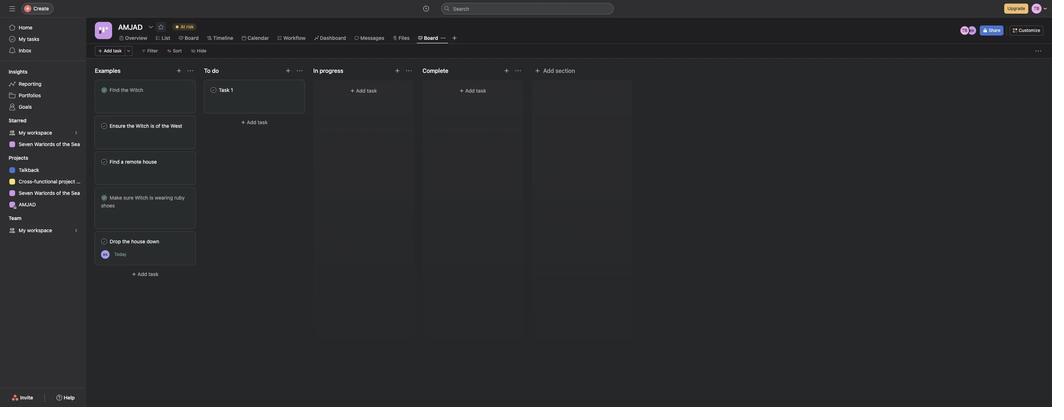 Task type: locate. For each thing, give the bounding box(es) containing it.
1 vertical spatial completed checkbox
[[100, 238, 109, 246]]

add task image for in progress
[[395, 68, 401, 74]]

add section button
[[532, 64, 578, 77]]

upgrade
[[1008, 6, 1026, 11]]

seven warlords of the sea down cross-functional project plan
[[19, 190, 80, 196]]

workspace
[[27, 130, 52, 136], [27, 228, 52, 234]]

cross-functional project plan link
[[4, 176, 86, 188]]

1 horizontal spatial ex
[[970, 28, 975, 33]]

1 my from the top
[[19, 36, 26, 42]]

more actions image down overview link
[[126, 49, 131, 53]]

customize button
[[1011, 26, 1044, 36]]

1 vertical spatial of
[[56, 141, 61, 147]]

cross-functional project plan
[[19, 179, 86, 185]]

1 my workspace from the top
[[19, 130, 52, 136]]

0 vertical spatial seven warlords of the sea
[[19, 141, 80, 147]]

at risk button
[[169, 22, 200, 32]]

workspace for see details, my workspace image
[[27, 130, 52, 136]]

goals link
[[4, 101, 82, 113]]

of up talkback link
[[56, 141, 61, 147]]

my workspace link down goals link
[[4, 127, 82, 139]]

Completed checkbox
[[100, 86, 109, 95], [209, 86, 218, 95], [100, 122, 109, 131], [100, 194, 109, 202]]

1 vertical spatial warlords
[[34, 190, 55, 196]]

1 horizontal spatial board link
[[419, 34, 438, 42]]

inbox
[[19, 47, 31, 54]]

Completed checkbox
[[100, 158, 109, 166], [100, 238, 109, 246]]

is inside make sure witch is wearing ruby shoes
[[150, 195, 153, 201]]

board down risk
[[185, 35, 199, 41]]

house right the remote
[[143, 159, 157, 165]]

completed checkbox left task
[[209, 86, 218, 95]]

2 horizontal spatial add task image
[[504, 68, 510, 74]]

workspace inside the teams element
[[27, 228, 52, 234]]

0 vertical spatial warlords
[[34, 141, 55, 147]]

my tasks
[[19, 36, 39, 42]]

my down starred
[[19, 130, 26, 136]]

is left west
[[151, 123, 154, 129]]

1 vertical spatial my workspace
[[19, 228, 52, 234]]

seven inside projects element
[[19, 190, 33, 196]]

1 workspace from the top
[[27, 130, 52, 136]]

completed checkbox up shoes
[[100, 194, 109, 202]]

completed image left ensure at top left
[[100, 122, 109, 131]]

more section actions image for complete
[[516, 68, 521, 74]]

my workspace link inside the teams element
[[4, 225, 82, 237]]

2 my workspace from the top
[[19, 228, 52, 234]]

my workspace
[[19, 130, 52, 136], [19, 228, 52, 234]]

house left down
[[131, 239, 145, 245]]

projects
[[9, 155, 28, 161]]

task
[[219, 87, 230, 93]]

0 vertical spatial witch
[[130, 87, 143, 93]]

add
[[104, 48, 112, 54], [544, 68, 554, 74], [356, 88, 366, 94], [466, 88, 475, 94], [247, 119, 257, 126], [138, 272, 147, 278]]

my for my workspace link in the teams element
[[19, 228, 26, 234]]

ex right "tb"
[[970, 28, 975, 33]]

2 seven warlords of the sea from the top
[[19, 190, 80, 196]]

1 seven from the top
[[19, 141, 33, 147]]

talkback link
[[4, 165, 82, 176]]

my workspace down starred
[[19, 130, 52, 136]]

2 more section actions image from the left
[[406, 68, 412, 74]]

0 vertical spatial seven warlords of the sea link
[[4, 139, 82, 150]]

completed image for make sure witch is wearing ruby shoes
[[100, 194, 109, 202]]

seven warlords of the sea link up talkback link
[[4, 139, 82, 150]]

None text field
[[117, 20, 145, 33]]

0 vertical spatial sea
[[71, 141, 80, 147]]

house
[[143, 159, 157, 165], [131, 239, 145, 245]]

portfolios
[[19, 92, 41, 99]]

completed image left a
[[100, 158, 109, 166]]

workspace down amjad link
[[27, 228, 52, 234]]

down
[[147, 239, 159, 245]]

more actions image down customize
[[1036, 48, 1042, 54]]

3 add task image from the left
[[504, 68, 510, 74]]

1 find from the top
[[110, 87, 120, 93]]

0 horizontal spatial add task image
[[176, 68, 182, 74]]

board link left tab actions image at the left top
[[419, 34, 438, 42]]

1 vertical spatial seven
[[19, 190, 33, 196]]

1 vertical spatial ex
[[103, 252, 108, 257]]

at risk
[[181, 24, 194, 29]]

warlords for seven warlords of the sea link in the starred element
[[34, 141, 55, 147]]

3 more section actions image from the left
[[516, 68, 521, 74]]

2 my from the top
[[19, 130, 26, 136]]

is left the wearing at the left
[[150, 195, 153, 201]]

2 vertical spatial my
[[19, 228, 26, 234]]

0 vertical spatial completed image
[[100, 86, 109, 95]]

make sure witch is wearing ruby shoes
[[101, 195, 185, 209]]

1 vertical spatial seven warlords of the sea link
[[4, 188, 82, 199]]

add task image
[[176, 68, 182, 74], [395, 68, 401, 74], [504, 68, 510, 74]]

seven warlords of the sea up talkback link
[[19, 141, 80, 147]]

add to starred image
[[158, 24, 164, 30]]

completed checkbox left drop
[[100, 238, 109, 246]]

0 vertical spatial seven
[[19, 141, 33, 147]]

sea down see details, my workspace image
[[71, 141, 80, 147]]

customize
[[1020, 28, 1041, 33]]

dashboard link
[[315, 34, 346, 42]]

see details, my workspace image
[[74, 229, 78, 233]]

2 add task image from the left
[[395, 68, 401, 74]]

0 vertical spatial completed checkbox
[[100, 158, 109, 166]]

my inside starred element
[[19, 130, 26, 136]]

1 horizontal spatial more actions image
[[1036, 48, 1042, 54]]

1 vertical spatial sea
[[71, 190, 80, 196]]

1 seven warlords of the sea link from the top
[[4, 139, 82, 150]]

of inside starred element
[[56, 141, 61, 147]]

seven warlords of the sea inside starred element
[[19, 141, 80, 147]]

completed image
[[100, 86, 109, 95], [100, 194, 109, 202]]

2 my workspace link from the top
[[4, 225, 82, 237]]

my workspace down team
[[19, 228, 52, 234]]

workspace for see details, my workspace icon
[[27, 228, 52, 234]]

2 workspace from the top
[[27, 228, 52, 234]]

seven down cross-
[[19, 190, 33, 196]]

my inside the teams element
[[19, 228, 26, 234]]

0 vertical spatial find
[[110, 87, 120, 93]]

warlords inside starred element
[[34, 141, 55, 147]]

1 vertical spatial witch
[[136, 123, 149, 129]]

section
[[556, 68, 576, 74]]

ex left today button
[[103, 252, 108, 257]]

1 more section actions image from the left
[[297, 68, 303, 74]]

reporting link
[[4, 78, 82, 90]]

1 horizontal spatial board
[[424, 35, 438, 41]]

completed image left task
[[209, 86, 218, 95]]

is
[[151, 123, 154, 129], [150, 195, 153, 201]]

messages
[[361, 35, 385, 41]]

remote
[[125, 159, 141, 165]]

completed image left drop
[[100, 238, 109, 246]]

to do
[[204, 68, 219, 74]]

files link
[[393, 34, 410, 42]]

my
[[19, 36, 26, 42], [19, 130, 26, 136], [19, 228, 26, 234]]

0 vertical spatial workspace
[[27, 130, 52, 136]]

seven
[[19, 141, 33, 147], [19, 190, 33, 196]]

0 vertical spatial my
[[19, 36, 26, 42]]

home link
[[4, 22, 82, 33]]

completed checkbox for find the witch
[[100, 86, 109, 95]]

warlords inside projects element
[[34, 190, 55, 196]]

1 add task image from the left
[[176, 68, 182, 74]]

1 completed image from the top
[[100, 86, 109, 95]]

my for see details, my workspace image my workspace link
[[19, 130, 26, 136]]

2 warlords from the top
[[34, 190, 55, 196]]

2 vertical spatial of
[[56, 190, 61, 196]]

1 vertical spatial find
[[110, 159, 120, 165]]

add task button
[[95, 46, 125, 56], [318, 85, 410, 97], [427, 85, 519, 97], [204, 116, 305, 129], [95, 268, 196, 281]]

sea inside projects element
[[71, 190, 80, 196]]

2 completed checkbox from the top
[[100, 238, 109, 246]]

1 horizontal spatial more section actions image
[[406, 68, 412, 74]]

workspace inside starred element
[[27, 130, 52, 136]]

sea
[[71, 141, 80, 147], [71, 190, 80, 196]]

portfolios link
[[4, 90, 82, 101]]

sure
[[123, 195, 134, 201]]

0 vertical spatial of
[[156, 123, 160, 129]]

1 vertical spatial seven warlords of the sea
[[19, 190, 80, 196]]

2 find from the top
[[110, 159, 120, 165]]

sea down the plan
[[71, 190, 80, 196]]

seven warlords of the sea link down functional
[[4, 188, 82, 199]]

1 sea from the top
[[71, 141, 80, 147]]

today button
[[114, 252, 127, 257]]

0 horizontal spatial board link
[[179, 34, 199, 42]]

1 seven warlords of the sea from the top
[[19, 141, 80, 147]]

0 vertical spatial ex
[[970, 28, 975, 33]]

board left tab actions image at the left top
[[424, 35, 438, 41]]

complete
[[423, 68, 449, 74]]

0 horizontal spatial more section actions image
[[297, 68, 303, 74]]

find
[[110, 87, 120, 93], [110, 159, 120, 165]]

add task image
[[286, 68, 291, 74]]

2 completed image from the top
[[100, 194, 109, 202]]

my left tasks
[[19, 36, 26, 42]]

1 vertical spatial my
[[19, 130, 26, 136]]

1 vertical spatial my workspace link
[[4, 225, 82, 237]]

wearing
[[155, 195, 173, 201]]

my workspace inside starred element
[[19, 130, 52, 136]]

board link down risk
[[179, 34, 199, 42]]

completed checkbox left ensure at top left
[[100, 122, 109, 131]]

2 horizontal spatial more section actions image
[[516, 68, 521, 74]]

the
[[121, 87, 128, 93], [127, 123, 134, 129], [162, 123, 169, 129], [62, 141, 70, 147], [62, 190, 70, 196], [122, 239, 130, 245]]

1 completed checkbox from the top
[[100, 158, 109, 166]]

0 horizontal spatial board
[[185, 35, 199, 41]]

1 warlords from the top
[[34, 141, 55, 147]]

completed checkbox left a
[[100, 158, 109, 166]]

3 my from the top
[[19, 228, 26, 234]]

my workspace link
[[4, 127, 82, 139], [4, 225, 82, 237]]

functional
[[34, 179, 57, 185]]

0 vertical spatial is
[[151, 123, 154, 129]]

1 horizontal spatial add task image
[[395, 68, 401, 74]]

2 board link from the left
[[419, 34, 438, 42]]

0 horizontal spatial ex
[[103, 252, 108, 257]]

completed image for ensure the witch is of the west
[[100, 122, 109, 131]]

completed image down "examples"
[[100, 86, 109, 95]]

add section
[[544, 68, 576, 74]]

my workspace link for see details, my workspace image
[[4, 127, 82, 139]]

more actions image
[[1036, 48, 1042, 54], [126, 49, 131, 53]]

completed image for drop the house down
[[100, 238, 109, 246]]

board link
[[179, 34, 199, 42], [419, 34, 438, 42]]

completed image for find a remote house
[[100, 158, 109, 166]]

warlords down cross-functional project plan link
[[34, 190, 55, 196]]

more section actions image
[[297, 68, 303, 74], [406, 68, 412, 74], [516, 68, 521, 74]]

add inside add section button
[[544, 68, 554, 74]]

team button
[[0, 215, 21, 222]]

1 vertical spatial workspace
[[27, 228, 52, 234]]

of left west
[[156, 123, 160, 129]]

my down team
[[19, 228, 26, 234]]

seven warlords of the sea link
[[4, 139, 82, 150], [4, 188, 82, 199]]

overview link
[[119, 34, 147, 42]]

my inside global element
[[19, 36, 26, 42]]

find down "examples"
[[110, 87, 120, 93]]

my workspace inside the teams element
[[19, 228, 52, 234]]

insights element
[[0, 65, 86, 114]]

of down cross-functional project plan
[[56, 190, 61, 196]]

2 board from the left
[[424, 35, 438, 41]]

ex
[[970, 28, 975, 33], [103, 252, 108, 257]]

my workspace link down amjad link
[[4, 225, 82, 237]]

witch for find
[[130, 87, 143, 93]]

completed checkbox down "examples"
[[100, 86, 109, 95]]

completed image up shoes
[[100, 194, 109, 202]]

of inside projects element
[[56, 190, 61, 196]]

1 vertical spatial is
[[150, 195, 153, 201]]

find for find a remote house
[[110, 159, 120, 165]]

today
[[114, 252, 127, 257]]

completed image
[[209, 86, 218, 95], [100, 122, 109, 131], [100, 158, 109, 166], [100, 238, 109, 246]]

tab actions image
[[441, 36, 446, 40]]

home
[[19, 24, 32, 31]]

1 vertical spatial completed image
[[100, 194, 109, 202]]

warlords up talkback link
[[34, 141, 55, 147]]

1 my workspace link from the top
[[4, 127, 82, 139]]

seven up projects
[[19, 141, 33, 147]]

warlords
[[34, 141, 55, 147], [34, 190, 55, 196]]

board
[[185, 35, 199, 41], [424, 35, 438, 41]]

2 vertical spatial witch
[[135, 195, 148, 201]]

2 seven from the top
[[19, 190, 33, 196]]

teams element
[[0, 212, 86, 238]]

task
[[113, 48, 122, 54], [367, 88, 377, 94], [476, 88, 487, 94], [258, 119, 268, 126], [149, 272, 159, 278]]

0 vertical spatial my workspace link
[[4, 127, 82, 139]]

witch inside make sure witch is wearing ruby shoes
[[135, 195, 148, 201]]

add task image for examples
[[176, 68, 182, 74]]

add task image for complete
[[504, 68, 510, 74]]

see details, my workspace image
[[74, 131, 78, 135]]

workspace down goals link
[[27, 130, 52, 136]]

find left a
[[110, 159, 120, 165]]

2 sea from the top
[[71, 190, 80, 196]]

0 vertical spatial my workspace
[[19, 130, 52, 136]]

calendar link
[[242, 34, 269, 42]]

completed checkbox for find
[[100, 158, 109, 166]]

seven inside starred element
[[19, 141, 33, 147]]

ex button
[[101, 250, 110, 259]]

ex inside button
[[103, 252, 108, 257]]

add tab image
[[452, 35, 458, 41]]

tb
[[963, 28, 968, 33]]

add task
[[104, 48, 122, 54], [356, 88, 377, 94], [466, 88, 487, 94], [247, 119, 268, 126], [138, 272, 159, 278]]



Task type: vqa. For each thing, say whether or not it's contained in the screenshot.
list image
no



Task type: describe. For each thing, give the bounding box(es) containing it.
warlords for 2nd seven warlords of the sea link from the top of the page
[[34, 190, 55, 196]]

is for of
[[151, 123, 154, 129]]

timeline link
[[207, 34, 233, 42]]

the inside projects element
[[62, 190, 70, 196]]

insights button
[[0, 68, 27, 76]]

workflow
[[284, 35, 306, 41]]

west
[[171, 123, 182, 129]]

completed image for task 1
[[209, 86, 218, 95]]

help
[[64, 395, 75, 401]]

make
[[110, 195, 122, 201]]

ensure
[[110, 123, 126, 129]]

hide sidebar image
[[9, 6, 15, 12]]

0 vertical spatial house
[[143, 159, 157, 165]]

completed checkbox for ensure the witch is of the west
[[100, 122, 109, 131]]

completed image for find the witch
[[100, 86, 109, 95]]

global element
[[0, 18, 86, 61]]

plan
[[76, 179, 86, 185]]

my for my tasks link
[[19, 36, 26, 42]]

find for find the witch
[[110, 87, 120, 93]]

witch for ensure
[[136, 123, 149, 129]]

my workspace link for see details, my workspace icon
[[4, 225, 82, 237]]

invite button
[[7, 392, 38, 405]]

show options image
[[148, 24, 154, 30]]

Search tasks, projects, and more text field
[[442, 3, 614, 14]]

ensure the witch is of the west
[[110, 123, 182, 129]]

share
[[990, 28, 1001, 33]]

more section actions image
[[188, 68, 193, 74]]

filter
[[147, 48, 158, 54]]

1 board from the left
[[185, 35, 199, 41]]

calendar
[[248, 35, 269, 41]]

drop the house down
[[110, 239, 159, 245]]

filter button
[[138, 46, 161, 56]]

my tasks link
[[4, 33, 82, 45]]

find a remote house
[[110, 159, 157, 165]]

seven warlords of the sea inside projects element
[[19, 190, 80, 196]]

cross-
[[19, 179, 34, 185]]

my workspace for see details, my workspace icon
[[19, 228, 52, 234]]

create
[[33, 5, 49, 12]]

talkback
[[19, 167, 39, 173]]

risk
[[186, 24, 194, 29]]

insights
[[9, 69, 27, 75]]

starred element
[[0, 114, 86, 152]]

projects element
[[0, 152, 86, 212]]

reporting
[[19, 81, 41, 87]]

is for wearing
[[150, 195, 153, 201]]

files
[[399, 35, 410, 41]]

1 vertical spatial house
[[131, 239, 145, 245]]

sea inside starred element
[[71, 141, 80, 147]]

history image
[[424, 6, 429, 12]]

examples
[[95, 68, 121, 74]]

workflow link
[[278, 34, 306, 42]]

at
[[181, 24, 185, 29]]

completed checkbox for make sure witch is wearing ruby shoes
[[100, 194, 109, 202]]

share button
[[981, 26, 1004, 36]]

project
[[59, 179, 75, 185]]

sort
[[173, 48, 182, 54]]

find the witch
[[110, 87, 143, 93]]

task 1
[[219, 87, 233, 93]]

goals
[[19, 104, 32, 110]]

messages link
[[355, 34, 385, 42]]

help button
[[52, 392, 79, 405]]

completed checkbox for drop
[[100, 238, 109, 246]]

list
[[162, 35, 170, 41]]

invite
[[20, 395, 33, 401]]

1
[[231, 87, 233, 93]]

hide button
[[188, 46, 210, 56]]

seven warlords of the sea link inside starred element
[[4, 139, 82, 150]]

amjad
[[19, 202, 36, 208]]

ruby
[[174, 195, 185, 201]]

projects button
[[0, 155, 28, 162]]

shoes
[[101, 203, 115, 209]]

dashboard
[[320, 35, 346, 41]]

tasks
[[27, 36, 39, 42]]

upgrade button
[[1005, 4, 1029, 14]]

more section actions image for in progress
[[406, 68, 412, 74]]

my workspace for see details, my workspace image
[[19, 130, 52, 136]]

starred
[[9, 118, 26, 124]]

hide
[[197, 48, 207, 54]]

timeline
[[213, 35, 233, 41]]

a
[[121, 159, 124, 165]]

more section actions image for to do
[[297, 68, 303, 74]]

witch for make
[[135, 195, 148, 201]]

1 board link from the left
[[179, 34, 199, 42]]

create button
[[22, 3, 54, 14]]

completed checkbox for task 1
[[209, 86, 218, 95]]

amjad link
[[4, 199, 82, 211]]

team
[[9, 215, 21, 222]]

drop
[[110, 239, 121, 245]]

the inside starred element
[[62, 141, 70, 147]]

in progress
[[314, 68, 344, 74]]

overview
[[125, 35, 147, 41]]

sort button
[[164, 46, 185, 56]]

2 seven warlords of the sea link from the top
[[4, 188, 82, 199]]

0 horizontal spatial more actions image
[[126, 49, 131, 53]]

list link
[[156, 34, 170, 42]]

inbox link
[[4, 45, 82, 56]]

starred button
[[0, 117, 26, 124]]

board image
[[99, 26, 108, 35]]



